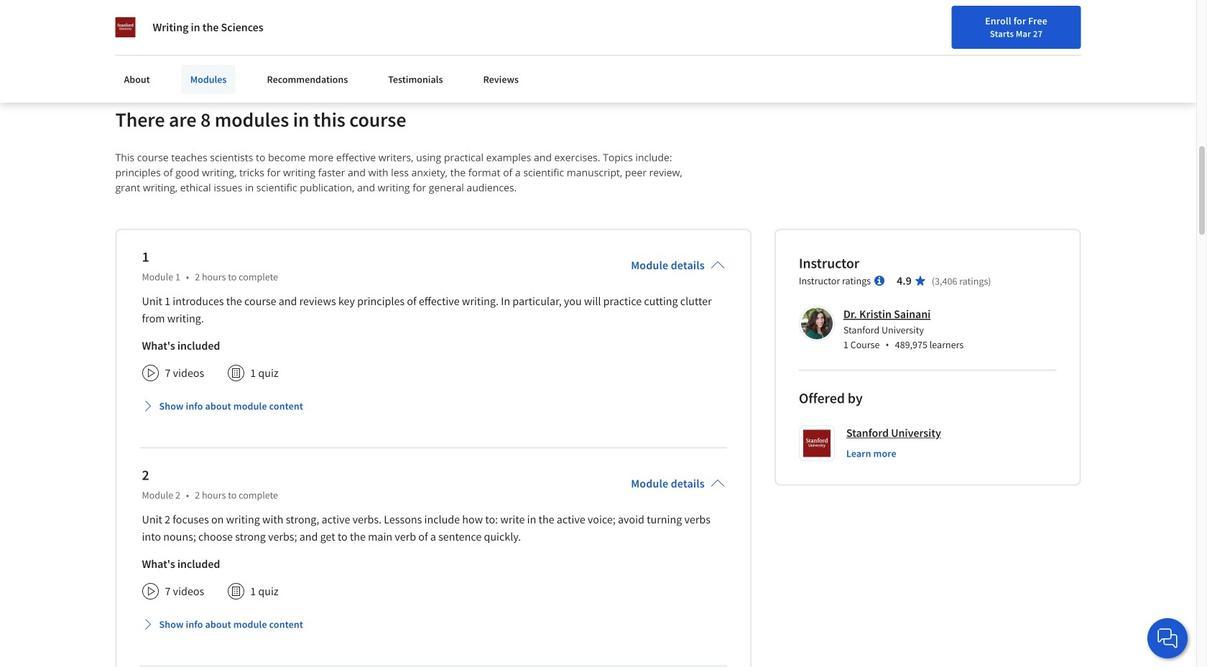 Task type: describe. For each thing, give the bounding box(es) containing it.
coursera image
[[115, 12, 207, 35]]

dr. kristin sainani image
[[801, 308, 833, 339]]

coursera career certificate image
[[810, 0, 1049, 75]]



Task type: locate. For each thing, give the bounding box(es) containing it.
stanford university image
[[115, 17, 135, 37]]



Task type: vqa. For each thing, say whether or not it's contained in the screenshot.
Coursera image
yes



